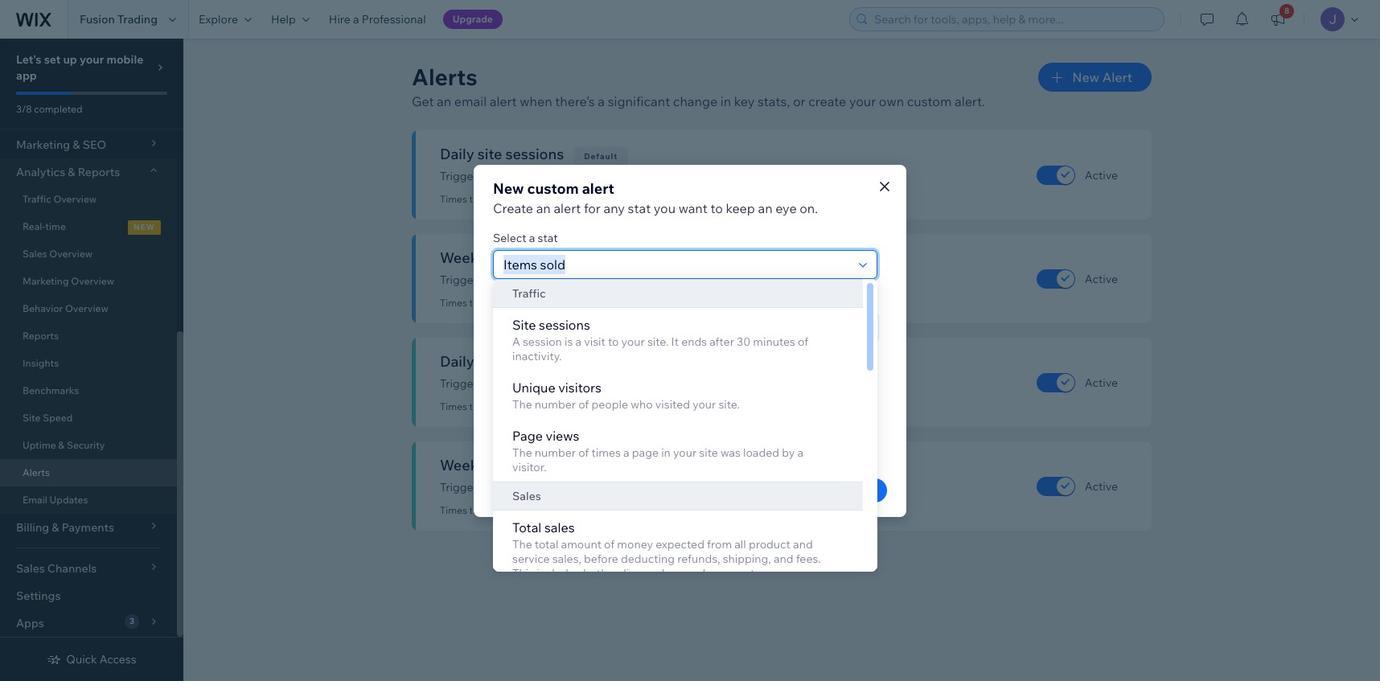 Task type: describe. For each thing, give the bounding box(es) containing it.
was
[[721, 446, 741, 460]]

benchmarks
[[23, 385, 79, 397]]

custom inside new custom alert create an alert for any stat you want to keep an eye on.
[[527, 179, 579, 198]]

trigger: for weekly site sessions
[[440, 273, 481, 287]]

trading
[[117, 12, 158, 27]]

custom inside alerts get an email alert when there's a significant change in key stats, or create your own custom alert.
[[907, 93, 952, 109]]

times for daily site sessions
[[440, 193, 467, 205]]

total sales the total amount of money expected from all product and service sales, before deducting refunds, shipping, and fees. this includes both online and manual payments.
[[513, 520, 821, 581]]

Check every field
[[499, 313, 546, 341]]

a left page
[[624, 446, 630, 460]]

fusion
[[80, 12, 115, 27]]

weekly for weekly site sessions
[[440, 249, 490, 267]]

daily site sessions
[[440, 145, 564, 163]]

if there is
[[583, 293, 632, 308]]

number for views
[[535, 446, 576, 460]]

total inside total sales the total amount of money expected from all product and service sales, before deducting refunds, shipping, and fees. this includes both online and manual payments.
[[535, 537, 559, 552]]

eye
[[776, 200, 797, 216]]

hire a professional
[[329, 12, 426, 27]]

app
[[16, 68, 37, 83]]

check
[[493, 293, 527, 308]]

Number text field
[[499, 376, 558, 404]]

triggered for weekly site sessions
[[544, 297, 586, 309]]

your inside unique visitors the number of people who visited your site.
[[693, 397, 716, 412]]

weekly total sales
[[440, 456, 563, 475]]

triggered for daily total sales
[[544, 401, 586, 413]]

minutes
[[753, 335, 796, 349]]

settings link
[[0, 583, 177, 610]]

insights link
[[0, 350, 177, 377]]

overview for behavior overview
[[65, 303, 108, 315]]

times triggered: never triggered for daily total sales
[[440, 401, 586, 413]]

times for weekly site sessions
[[440, 297, 467, 309]]

service
[[513, 552, 550, 566]]

never for weekly site sessions
[[516, 297, 542, 309]]

new
[[134, 222, 155, 233]]

to inside new custom alert create an alert for any stat you want to keep an eye on.
[[711, 200, 723, 216]]

significant for weekly site sessions
[[483, 273, 538, 287]]

there's
[[555, 93, 595, 109]]

professional
[[362, 12, 426, 27]]

triggered for daily site sessions
[[544, 193, 586, 205]]

email for alerts
[[454, 93, 487, 109]]

sessions. for weekly site sessions
[[654, 273, 702, 287]]

new alert button
[[1039, 63, 1152, 92]]

3/8
[[16, 103, 32, 115]]

access
[[100, 653, 137, 667]]

in right sold
[[808, 419, 817, 433]]

sales for sales overview
[[23, 248, 47, 260]]

sales inside total sales the total amount of money expected from all product and service sales, before deducting refunds, shipping, and fees. this includes both online and manual payments.
[[545, 520, 575, 536]]

never for daily site sessions
[[516, 193, 542, 205]]

overview for traffic overview
[[53, 193, 97, 205]]

you'll
[[493, 419, 521, 433]]

email for you'll
[[559, 419, 587, 433]]

marketing overview
[[23, 275, 114, 287]]

cancel button
[[755, 478, 820, 502]]

and left fees.
[[774, 552, 794, 566]]

email updates
[[23, 494, 88, 506]]

sessions for daily site sessions
[[506, 145, 564, 163]]

triggered: for daily site sessions
[[469, 193, 514, 205]]

ends
[[682, 335, 707, 349]]

sales for weekly total sales
[[528, 456, 563, 475]]

a
[[513, 335, 520, 349]]

completed
[[34, 103, 82, 115]]

an inside alerts get an email alert when there's a significant change in key stats, or create your own custom alert.
[[437, 93, 452, 109]]

marketing
[[23, 275, 69, 287]]

& for analytics
[[68, 165, 75, 179]]

your inside let's set up your mobile app
[[80, 52, 104, 67]]

site. for site sessions
[[648, 335, 669, 349]]

total
[[513, 520, 542, 536]]

of inside unique visitors the number of people who visited your site.
[[579, 397, 589, 412]]

site for speed
[[23, 412, 41, 424]]

site up site sessions a session is a visit to your site. it ends after 30 minutes of inactivity.
[[633, 273, 652, 287]]

trigger: for weekly total sales
[[440, 480, 481, 495]]

email updates link
[[0, 487, 177, 514]]

8 button
[[1261, 0, 1296, 39]]

times triggered: never triggered for weekly total sales
[[440, 504, 586, 517]]

If there is field
[[589, 313, 856, 341]]

site for sessions
[[513, 317, 536, 333]]

the for page views
[[513, 446, 532, 460]]

expected
[[656, 537, 705, 552]]

create
[[809, 93, 847, 109]]

for
[[584, 200, 601, 216]]

stat inside new custom alert create an alert for any stat you want to keep an eye on.
[[628, 200, 651, 216]]

stats,
[[758, 93, 790, 109]]

up
[[63, 52, 77, 67]]

a left day.
[[820, 419, 826, 433]]

site speed link
[[0, 405, 177, 432]]

payments.
[[708, 566, 763, 581]]

in inside page views the number of times a page in your site was loaded by a visitor.
[[661, 446, 671, 460]]

site inside page views the number of times a page in your site was loaded by a visitor.
[[699, 446, 718, 460]]

your inside alerts get an email alert when there's a significant change in key stats, or create your own custom alert.
[[850, 93, 876, 109]]

an right create
[[536, 200, 551, 216]]

sessions inside site sessions a session is a visit to your site. it ends after 30 minutes of inactivity.
[[539, 317, 590, 333]]

traffic overview
[[23, 193, 97, 205]]

traffic option
[[493, 279, 863, 308]]

0 vertical spatial there
[[593, 293, 621, 308]]

the for total sales
[[513, 537, 532, 552]]

before
[[584, 552, 619, 566]]

site up any
[[621, 169, 640, 183]]

includes
[[537, 566, 581, 581]]

your inside site sessions a session is a visit to your site. it ends after 30 minutes of inactivity.
[[622, 335, 645, 349]]

in up if
[[582, 273, 591, 287]]

people
[[592, 397, 628, 412]]

change for daily site sessions
[[540, 169, 579, 183]]

sales overview link
[[0, 241, 177, 268]]

in up amount at bottom
[[582, 480, 591, 495]]

sold
[[781, 419, 805, 433]]

0 horizontal spatial reports
[[23, 330, 59, 342]]

times for daily total sales
[[440, 401, 467, 413]]

deducting
[[621, 552, 675, 566]]

times triggered: never triggered for weekly site sessions
[[440, 297, 586, 309]]

refunds,
[[678, 552, 721, 566]]

and right product at the right bottom
[[793, 537, 813, 552]]

manual
[[667, 566, 706, 581]]

you
[[654, 200, 676, 216]]

analytics & reports
[[16, 165, 120, 179]]

alerts for alerts get an email alert when there's a significant change in key stats, or create your own custom alert.
[[412, 63, 478, 91]]

fusion trading
[[80, 12, 158, 27]]

hire a professional link
[[319, 0, 436, 39]]

get
[[524, 419, 541, 433]]

never for weekly total sales
[[516, 504, 542, 517]]

trigger: significant change in daily total sales.
[[440, 377, 677, 391]]

product
[[749, 537, 791, 552]]

amount
[[561, 537, 602, 552]]

page
[[632, 446, 659, 460]]

save
[[846, 483, 871, 498]]

updates
[[50, 494, 88, 506]]

30
[[737, 335, 751, 349]]

0 vertical spatial is
[[624, 293, 632, 308]]

of inside total sales the total amount of money expected from all product and service sales, before deducting refunds, shipping, and fees. this includes both online and manual payments.
[[604, 537, 615, 552]]

help button
[[261, 0, 319, 39]]

behavior
[[23, 303, 63, 315]]

alert inside alerts get an email alert when there's a significant change in key stats, or create your own custom alert.
[[490, 93, 517, 109]]

new for alert
[[1073, 69, 1100, 85]]

weekly site sessions
[[440, 249, 580, 267]]

than
[[700, 419, 724, 433]]

items
[[749, 419, 778, 433]]

quick
[[66, 653, 97, 667]]

session
[[523, 335, 562, 349]]

help
[[271, 12, 296, 27]]

sales,
[[552, 552, 582, 566]]

weekly for sales
[[594, 480, 630, 495]]

active for daily site sessions
[[1085, 168, 1118, 182]]

sessions for weekly site sessions
[[522, 249, 580, 267]]

analytics
[[16, 165, 65, 179]]

alert
[[1103, 69, 1133, 85]]

this
[[513, 566, 534, 581]]

in down the visit in the left of the page
[[582, 377, 591, 391]]

or
[[793, 93, 806, 109]]

times
[[592, 446, 621, 460]]

number
[[493, 356, 536, 371]]

your inside page views the number of times a page in your site was loaded by a visitor.
[[673, 446, 697, 460]]

daily for daily total sales
[[440, 352, 474, 371]]

100
[[727, 419, 746, 433]]



Task type: vqa. For each thing, say whether or not it's contained in the screenshot.
Daily site sessions sessions
yes



Task type: locate. For each thing, give the bounding box(es) containing it.
2 the from the top
[[513, 446, 532, 460]]

sessions.
[[643, 169, 690, 183], [654, 273, 702, 287]]

2 times from the top
[[440, 297, 467, 309]]

site. inside unique visitors the number of people who visited your site.
[[719, 397, 740, 412]]

0 horizontal spatial alerts
[[23, 467, 50, 479]]

significant for weekly total sales
[[483, 480, 538, 495]]

alerts link
[[0, 459, 177, 487]]

weekly for sessions
[[594, 273, 630, 287]]

1 the from the top
[[513, 397, 532, 412]]

0 vertical spatial daily
[[440, 145, 474, 163]]

there right if
[[593, 293, 621, 308]]

to right the visit in the left of the page
[[608, 335, 619, 349]]

every
[[529, 293, 558, 308]]

3 triggered: from the top
[[469, 401, 514, 413]]

3 the from the top
[[513, 537, 532, 552]]

stat right any
[[628, 200, 651, 216]]

3/8 completed
[[16, 103, 82, 115]]

sales down real-
[[23, 248, 47, 260]]

& for uptime
[[58, 439, 65, 451]]

site left speed
[[23, 412, 41, 424]]

Select a stat field
[[499, 251, 854, 278]]

0 vertical spatial weekly
[[440, 249, 490, 267]]

2 vertical spatial alert
[[554, 200, 581, 216]]

0 vertical spatial &
[[68, 165, 75, 179]]

1 horizontal spatial &
[[68, 165, 75, 179]]

0 vertical spatial when
[[520, 93, 552, 109]]

1 triggered: from the top
[[469, 193, 514, 205]]

custom
[[907, 93, 952, 109], [527, 179, 579, 198]]

1 trigger: from the top
[[440, 169, 481, 183]]

Search for tools, apps, help & more... field
[[870, 8, 1159, 31]]

traffic for traffic overview
[[23, 193, 51, 205]]

1 vertical spatial the
[[513, 446, 532, 460]]

sessions up trigger: significant change in daily site sessions.
[[506, 145, 564, 163]]

4 triggered: from the top
[[469, 504, 514, 517]]

4 never from the top
[[516, 504, 542, 517]]

when down people
[[590, 419, 618, 433]]

triggered down trigger: significant change in weekly site sessions.
[[544, 297, 586, 309]]

1 vertical spatial custom
[[527, 179, 579, 198]]

times triggered: never triggered up check every field
[[440, 297, 586, 309]]

0 vertical spatial stat
[[628, 200, 651, 216]]

significant for daily total sales
[[483, 377, 538, 391]]

is inside site sessions a session is a visit to your site. it ends after 30 minutes of inactivity.
[[565, 335, 573, 349]]

in inside alerts get an email alert when there's a significant change in key stats, or create your own custom alert.
[[721, 93, 732, 109]]

hire
[[329, 12, 351, 27]]

2 triggered: from the top
[[469, 297, 514, 309]]

the inside total sales the total amount of money expected from all product and service sales, before deducting refunds, shipping, and fees. this includes both online and manual payments.
[[513, 537, 532, 552]]

real-time
[[23, 220, 66, 233]]

sidebar element
[[0, 0, 183, 681]]

1 vertical spatial there
[[621, 419, 649, 433]]

are
[[651, 419, 668, 433]]

0 horizontal spatial stat
[[538, 231, 558, 245]]

0 vertical spatial alert
[[490, 93, 517, 109]]

1 horizontal spatial site.
[[719, 397, 740, 412]]

2 horizontal spatial alert
[[582, 179, 615, 198]]

1 vertical spatial sales.
[[659, 480, 688, 495]]

triggered: up check every field
[[469, 297, 514, 309]]

reports up traffic overview link
[[78, 165, 120, 179]]

1 vertical spatial new
[[493, 179, 524, 198]]

alerts up 'email'
[[23, 467, 50, 479]]

1 vertical spatial alerts
[[23, 467, 50, 479]]

sales down a
[[512, 352, 547, 371]]

uptime & security
[[23, 439, 105, 451]]

a left the visit in the left of the page
[[576, 335, 582, 349]]

visited
[[656, 397, 690, 412]]

own
[[879, 93, 904, 109]]

1 horizontal spatial traffic
[[513, 286, 546, 301]]

alerts inside "link"
[[23, 467, 50, 479]]

4 trigger: from the top
[[440, 480, 481, 495]]

sales. for daily total sales
[[647, 377, 677, 391]]

sales. down page views the number of times a page in your site was loaded by a visitor.
[[659, 480, 688, 495]]

reports inside "popup button"
[[78, 165, 120, 179]]

sales down visitor.
[[513, 489, 541, 504]]

list box
[[493, 279, 878, 588]]

number down views
[[535, 446, 576, 460]]

visitor.
[[513, 460, 547, 475]]

new for custom
[[493, 179, 524, 198]]

4 times from the top
[[440, 504, 467, 517]]

times triggered: never triggered up you'll at bottom left
[[440, 401, 586, 413]]

daily for sessions
[[594, 169, 619, 183]]

an right get
[[544, 419, 556, 433]]

0 vertical spatial default
[[584, 151, 618, 162]]

change left key
[[673, 93, 718, 109]]

2 number from the top
[[535, 446, 576, 460]]

to right want
[[711, 200, 723, 216]]

default up "if there is"
[[600, 255, 634, 266]]

check every
[[493, 293, 558, 308]]

site left was
[[699, 446, 718, 460]]

sales.
[[647, 377, 677, 391], [659, 480, 688, 495]]

a right the by
[[798, 446, 804, 460]]

who
[[631, 397, 653, 412]]

daily total sales
[[440, 352, 547, 371]]

1 horizontal spatial stat
[[628, 200, 651, 216]]

times triggered: never triggered for daily site sessions
[[440, 193, 586, 205]]

traffic overview link
[[0, 186, 177, 213]]

new custom alert create an alert for any stat you want to keep an eye on.
[[493, 179, 818, 216]]

overview down analytics & reports
[[53, 193, 97, 205]]

default down times
[[583, 463, 617, 473]]

1 weekly from the top
[[594, 273, 630, 287]]

overview for sales overview
[[49, 248, 93, 260]]

trigger: for daily total sales
[[440, 377, 481, 391]]

day.
[[828, 419, 849, 433]]

number for visitors
[[535, 397, 576, 412]]

an right "get"
[[437, 93, 452, 109]]

sales option
[[493, 482, 863, 511]]

is right if
[[624, 293, 632, 308]]

trigger: down daily site sessions
[[440, 169, 481, 183]]

a right hire on the top left of page
[[353, 12, 359, 27]]

times down 'daily total sales'
[[440, 401, 467, 413]]

1 horizontal spatial alert
[[554, 200, 581, 216]]

1 horizontal spatial custom
[[907, 93, 952, 109]]

select a stat
[[493, 231, 558, 245]]

1 times from the top
[[440, 193, 467, 205]]

your up than
[[693, 397, 716, 412]]

& inside "popup button"
[[68, 165, 75, 179]]

by
[[782, 446, 795, 460]]

0 horizontal spatial sales
[[23, 248, 47, 260]]

1 horizontal spatial site
[[513, 317, 536, 333]]

views
[[546, 428, 580, 444]]

1 weekly from the top
[[440, 249, 490, 267]]

1 triggered from the top
[[544, 193, 586, 205]]

3 triggered from the top
[[544, 401, 586, 413]]

daily
[[594, 169, 619, 183], [594, 377, 619, 391]]

weekly up "if there is"
[[594, 273, 630, 287]]

number inside page views the number of times a page in your site was loaded by a visitor.
[[535, 446, 576, 460]]

1 vertical spatial to
[[608, 335, 619, 349]]

1 vertical spatial sessions
[[522, 249, 580, 267]]

sessions up session
[[539, 317, 590, 333]]

new inside new custom alert create an alert for any stat you want to keep an eye on.
[[493, 179, 524, 198]]

site
[[513, 317, 536, 333], [23, 412, 41, 424]]

on.
[[800, 200, 818, 216]]

a inside alerts get an email alert when there's a significant change in key stats, or create your own custom alert.
[[598, 93, 605, 109]]

quick access button
[[47, 653, 137, 667]]

the inside page views the number of times a page in your site was loaded by a visitor.
[[513, 446, 532, 460]]

of inside site sessions a session is a visit to your site. it ends after 30 minutes of inactivity.
[[798, 335, 809, 349]]

1 daily from the top
[[440, 145, 474, 163]]

triggered down trigger: significant change in daily site sessions.
[[544, 193, 586, 205]]

triggered: for weekly site sessions
[[469, 297, 514, 309]]

you'll get an email when there are more than 100 items sold in a day.
[[493, 419, 849, 433]]

behavior overview link
[[0, 295, 177, 323]]

0 horizontal spatial to
[[608, 335, 619, 349]]

0 horizontal spatial when
[[520, 93, 552, 109]]

sales inside 'sales overview' link
[[23, 248, 47, 260]]

0 horizontal spatial custom
[[527, 179, 579, 198]]

0 vertical spatial sessions
[[506, 145, 564, 163]]

explore
[[199, 12, 238, 27]]

new alert
[[1073, 69, 1133, 85]]

in up for
[[582, 169, 591, 183]]

uptime
[[23, 439, 56, 451]]

1 horizontal spatial is
[[624, 293, 632, 308]]

uptime & security link
[[0, 432, 177, 459]]

0 vertical spatial weekly
[[594, 273, 630, 287]]

& right the uptime
[[58, 439, 65, 451]]

1 active from the top
[[1085, 168, 1118, 182]]

0 vertical spatial new
[[1073, 69, 1100, 85]]

1 vertical spatial weekly
[[594, 480, 630, 495]]

default up trigger: significant change in daily site sessions.
[[584, 151, 618, 162]]

there down who
[[621, 419, 649, 433]]

3 active from the top
[[1085, 375, 1118, 390]]

2 triggered from the top
[[544, 297, 586, 309]]

1 vertical spatial number
[[535, 446, 576, 460]]

site inside 'sidebar' element
[[23, 412, 41, 424]]

from
[[707, 537, 732, 552]]

traffic inside 'sidebar' element
[[23, 193, 51, 205]]

weekly
[[594, 273, 630, 287], [594, 480, 630, 495]]

a inside site sessions a session is a visit to your site. it ends after 30 minutes of inactivity.
[[576, 335, 582, 349]]

1 vertical spatial email
[[559, 419, 587, 433]]

an
[[437, 93, 452, 109], [536, 200, 551, 216], [758, 200, 773, 216], [544, 419, 556, 433]]

4 times triggered: never triggered from the top
[[440, 504, 586, 517]]

sales for sales
[[513, 489, 541, 504]]

trigger: for daily site sessions
[[440, 169, 481, 183]]

reports
[[78, 165, 120, 179], [23, 330, 59, 342]]

upgrade button
[[443, 10, 503, 29]]

the for unique visitors
[[513, 397, 532, 412]]

1 vertical spatial sessions.
[[654, 273, 702, 287]]

1 vertical spatial alert
[[582, 179, 615, 198]]

traffic inside option
[[513, 286, 546, 301]]

3 trigger: from the top
[[440, 377, 481, 391]]

daily for sales
[[594, 377, 619, 391]]

is left the visit in the left of the page
[[565, 335, 573, 349]]

triggered: up total
[[469, 504, 514, 517]]

traffic up check every field
[[513, 286, 546, 301]]

1 vertical spatial sales
[[513, 489, 541, 504]]

trigger: significant change in daily site sessions.
[[440, 169, 690, 183]]

set
[[44, 52, 61, 67]]

list box containing site sessions
[[493, 279, 878, 588]]

significant down number
[[483, 377, 538, 391]]

and
[[793, 537, 813, 552], [774, 552, 794, 566], [645, 566, 665, 581]]

to
[[711, 200, 723, 216], [608, 335, 619, 349]]

site. for unique visitors
[[719, 397, 740, 412]]

0 vertical spatial site
[[513, 317, 536, 333]]

0 horizontal spatial &
[[58, 439, 65, 451]]

0 horizontal spatial is
[[565, 335, 573, 349]]

default for weekly total sales
[[583, 463, 617, 473]]

triggered for weekly total sales
[[544, 504, 586, 517]]

1 vertical spatial default
[[600, 255, 634, 266]]

never for daily total sales
[[516, 401, 542, 413]]

1 vertical spatial traffic
[[513, 286, 546, 301]]

3 times triggered: never triggered from the top
[[440, 401, 586, 413]]

0 horizontal spatial new
[[493, 179, 524, 198]]

times triggered: never triggered
[[440, 193, 586, 205], [440, 297, 586, 309], [440, 401, 586, 413], [440, 504, 586, 517]]

4 active from the top
[[1085, 479, 1118, 494]]

sales inside sales option
[[513, 489, 541, 504]]

when left the there's
[[520, 93, 552, 109]]

new inside button
[[1073, 69, 1100, 85]]

1 horizontal spatial email
[[559, 419, 587, 433]]

traffic down the analytics
[[23, 193, 51, 205]]

1 horizontal spatial to
[[711, 200, 723, 216]]

1 horizontal spatial sales
[[513, 489, 541, 504]]

weekly down times
[[594, 480, 630, 495]]

custom right own
[[907, 93, 952, 109]]

marketing overview link
[[0, 268, 177, 295]]

change
[[673, 93, 718, 109], [540, 169, 579, 183], [540, 273, 579, 287], [540, 377, 579, 391], [540, 480, 579, 495]]

1 vertical spatial site.
[[719, 397, 740, 412]]

0 horizontal spatial site
[[23, 412, 41, 424]]

3 never from the top
[[516, 401, 542, 413]]

unique visitors the number of people who visited your site.
[[513, 380, 740, 412]]

triggered: for daily total sales
[[469, 401, 514, 413]]

inactivity.
[[513, 349, 562, 364]]

change up the "every"
[[540, 273, 579, 287]]

0 horizontal spatial email
[[454, 93, 487, 109]]

new left alert
[[1073, 69, 1100, 85]]

2 weekly from the top
[[440, 456, 490, 475]]

overview
[[53, 193, 97, 205], [49, 248, 93, 260], [71, 275, 114, 287], [65, 303, 108, 315]]

0 vertical spatial alerts
[[412, 63, 478, 91]]

1 never from the top
[[516, 193, 542, 205]]

site. inside site sessions a session is a visit to your site. it ends after 30 minutes of inactivity.
[[648, 335, 669, 349]]

your left own
[[850, 93, 876, 109]]

alert up for
[[582, 179, 615, 198]]

1 vertical spatial weekly
[[440, 456, 490, 475]]

it
[[672, 335, 679, 349]]

sales up trigger: significant change in weekly total sales.
[[528, 456, 563, 475]]

0 vertical spatial sessions.
[[643, 169, 690, 183]]

let's set up your mobile app
[[16, 52, 144, 83]]

0 vertical spatial custom
[[907, 93, 952, 109]]

2 active from the top
[[1085, 272, 1118, 286]]

sales
[[23, 248, 47, 260], [513, 489, 541, 504]]

cancel
[[769, 483, 805, 498]]

4 triggered from the top
[[544, 504, 586, 517]]

site up a
[[513, 317, 536, 333]]

1 vertical spatial site
[[23, 412, 41, 424]]

0 vertical spatial the
[[513, 397, 532, 412]]

1 vertical spatial &
[[58, 439, 65, 451]]

significant up check on the left top of page
[[483, 273, 538, 287]]

settings
[[16, 589, 61, 603]]

1 number from the top
[[535, 397, 576, 412]]

1 vertical spatial stat
[[538, 231, 558, 245]]

sales. up visited
[[647, 377, 677, 391]]

when inside alerts get an email alert when there's a significant change in key stats, or create your own custom alert.
[[520, 93, 552, 109]]

change for daily total sales
[[540, 377, 579, 391]]

1 horizontal spatial reports
[[78, 165, 120, 179]]

0 vertical spatial email
[[454, 93, 487, 109]]

any
[[604, 200, 625, 216]]

trigger: down 'daily total sales'
[[440, 377, 481, 391]]

traffic for traffic
[[513, 286, 546, 301]]

the down total
[[513, 537, 532, 552]]

trigger: down weekly site sessions
[[440, 273, 481, 287]]

overview down 'sales overview' link
[[71, 275, 114, 287]]

sessions. for daily site sessions
[[643, 169, 690, 183]]

times down weekly total sales
[[440, 504, 467, 517]]

0 vertical spatial traffic
[[23, 193, 51, 205]]

active for weekly site sessions
[[1085, 272, 1118, 286]]

0 vertical spatial daily
[[594, 169, 619, 183]]

security
[[67, 439, 105, 451]]

1 horizontal spatial when
[[590, 419, 618, 433]]

triggered down trigger: significant change in weekly total sales.
[[544, 504, 586, 517]]

change down daily site sessions
[[540, 169, 579, 183]]

0 vertical spatial sales.
[[647, 377, 677, 391]]

sessions. up it
[[654, 273, 702, 287]]

triggered down trigger: significant change in daily total sales.
[[544, 401, 586, 413]]

2 never from the top
[[516, 297, 542, 309]]

change for weekly total sales
[[540, 480, 579, 495]]

1 vertical spatial daily
[[440, 352, 474, 371]]

is
[[624, 293, 632, 308], [565, 335, 573, 349]]

change down inactivity.
[[540, 377, 579, 391]]

2 vertical spatial default
[[583, 463, 617, 473]]

3 times from the top
[[440, 401, 467, 413]]

2 weekly from the top
[[594, 480, 630, 495]]

0 vertical spatial reports
[[78, 165, 120, 179]]

sales for daily total sales
[[512, 352, 547, 371]]

active for daily total sales
[[1085, 375, 1118, 390]]

quick access
[[66, 653, 137, 667]]

significant right the there's
[[608, 93, 670, 109]]

there
[[593, 293, 621, 308], [621, 419, 649, 433]]

sales. for weekly total sales
[[659, 480, 688, 495]]

an left "eye" on the right of the page
[[758, 200, 773, 216]]

alerts up "get"
[[412, 63, 478, 91]]

&
[[68, 165, 75, 179], [58, 439, 65, 451]]

of down visitors
[[579, 397, 589, 412]]

when
[[520, 93, 552, 109], [590, 419, 618, 433]]

daily for daily site sessions
[[440, 145, 474, 163]]

trigger: significant change in weekly total sales.
[[440, 480, 688, 495]]

triggered: for weekly total sales
[[469, 504, 514, 517]]

1 vertical spatial daily
[[594, 377, 619, 391]]

sales overview
[[23, 248, 93, 260]]

times left check on the left top of page
[[440, 297, 467, 309]]

alerts inside alerts get an email alert when there's a significant change in key stats, or create your own custom alert.
[[412, 63, 478, 91]]

1 daily from the top
[[594, 169, 619, 183]]

significant for daily site sessions
[[483, 169, 538, 183]]

change for weekly site sessions
[[540, 273, 579, 287]]

overview for marketing overview
[[71, 275, 114, 287]]

page
[[513, 428, 543, 444]]

0 horizontal spatial alert
[[490, 93, 517, 109]]

a right select
[[529, 231, 535, 245]]

email inside alerts get an email alert when there's a significant change in key stats, or create your own custom alert.
[[454, 93, 487, 109]]

triggered
[[544, 193, 586, 205], [544, 297, 586, 309], [544, 401, 586, 413], [544, 504, 586, 517]]

and right online
[[645, 566, 665, 581]]

0 vertical spatial sales
[[512, 352, 547, 371]]

reports up insights
[[23, 330, 59, 342]]

0 vertical spatial site.
[[648, 335, 669, 349]]

1 vertical spatial is
[[565, 335, 573, 349]]

in left key
[[721, 93, 732, 109]]

keep
[[726, 200, 755, 216]]

change down visitor.
[[540, 480, 579, 495]]

1 vertical spatial sales
[[528, 456, 563, 475]]

the down unique
[[513, 397, 532, 412]]

site inside site sessions a session is a visit to your site. it ends after 30 minutes of inactivity.
[[513, 317, 536, 333]]

site. up 100
[[719, 397, 740, 412]]

alert up daily site sessions
[[490, 93, 517, 109]]

default for daily site sessions
[[584, 151, 618, 162]]

0 vertical spatial to
[[711, 200, 723, 216]]

2 times triggered: never triggered from the top
[[440, 297, 586, 309]]

alert left for
[[554, 200, 581, 216]]

if
[[583, 293, 591, 308]]

1 horizontal spatial alerts
[[412, 63, 478, 91]]

never down unique
[[516, 401, 542, 413]]

trigger: down weekly total sales
[[440, 480, 481, 495]]

2 daily from the top
[[440, 352, 474, 371]]

of right minutes
[[798, 335, 809, 349]]

2 vertical spatial sales
[[545, 520, 575, 536]]

default for weekly site sessions
[[600, 255, 634, 266]]

1 vertical spatial reports
[[23, 330, 59, 342]]

site. left it
[[648, 335, 669, 349]]

significant down daily site sessions
[[483, 169, 538, 183]]

times triggered: never triggered up select
[[440, 193, 586, 205]]

the inside unique visitors the number of people who visited your site.
[[513, 397, 532, 412]]

times triggered: never triggered up total
[[440, 504, 586, 517]]

your right up
[[80, 52, 104, 67]]

change inside alerts get an email alert when there's a significant change in key stats, or create your own custom alert.
[[673, 93, 718, 109]]

1 vertical spatial when
[[590, 419, 618, 433]]

2 daily from the top
[[594, 377, 619, 391]]

times for weekly total sales
[[440, 504, 467, 517]]

more
[[670, 419, 698, 433]]

active
[[1085, 168, 1118, 182], [1085, 272, 1118, 286], [1085, 375, 1118, 390], [1085, 479, 1118, 494]]

1 times triggered: never triggered from the top
[[440, 193, 586, 205]]

2 vertical spatial the
[[513, 537, 532, 552]]

triggered: up select
[[469, 193, 514, 205]]

0 horizontal spatial traffic
[[23, 193, 51, 205]]

all
[[735, 537, 746, 552]]

number inside unique visitors the number of people who visited your site.
[[535, 397, 576, 412]]

create
[[493, 200, 534, 216]]

alert.
[[955, 93, 985, 109]]

weekly for weekly total sales
[[440, 456, 490, 475]]

in right page
[[661, 446, 671, 460]]

analytics & reports button
[[0, 159, 177, 186]]

active for weekly total sales
[[1085, 479, 1118, 494]]

0 vertical spatial sales
[[23, 248, 47, 260]]

site down select
[[494, 249, 518, 267]]

your down more
[[673, 446, 697, 460]]

0 vertical spatial number
[[535, 397, 576, 412]]

0 horizontal spatial site.
[[648, 335, 669, 349]]

1 horizontal spatial new
[[1073, 69, 1100, 85]]

2 vertical spatial sessions
[[539, 317, 590, 333]]

overview down marketing overview link in the left top of the page
[[65, 303, 108, 315]]

money
[[617, 537, 653, 552]]

never up total
[[516, 504, 542, 517]]

alerts for alerts
[[23, 467, 50, 479]]

of inside page views the number of times a page in your site was loaded by a visitor.
[[579, 446, 589, 460]]

to inside site sessions a session is a visit to your site. it ends after 30 minutes of inactivity.
[[608, 335, 619, 349]]

daily up people
[[594, 377, 619, 391]]

significant inside alerts get an email alert when there's a significant change in key stats, or create your own custom alert.
[[608, 93, 670, 109]]

site up create
[[478, 145, 502, 163]]

2 trigger: from the top
[[440, 273, 481, 287]]



